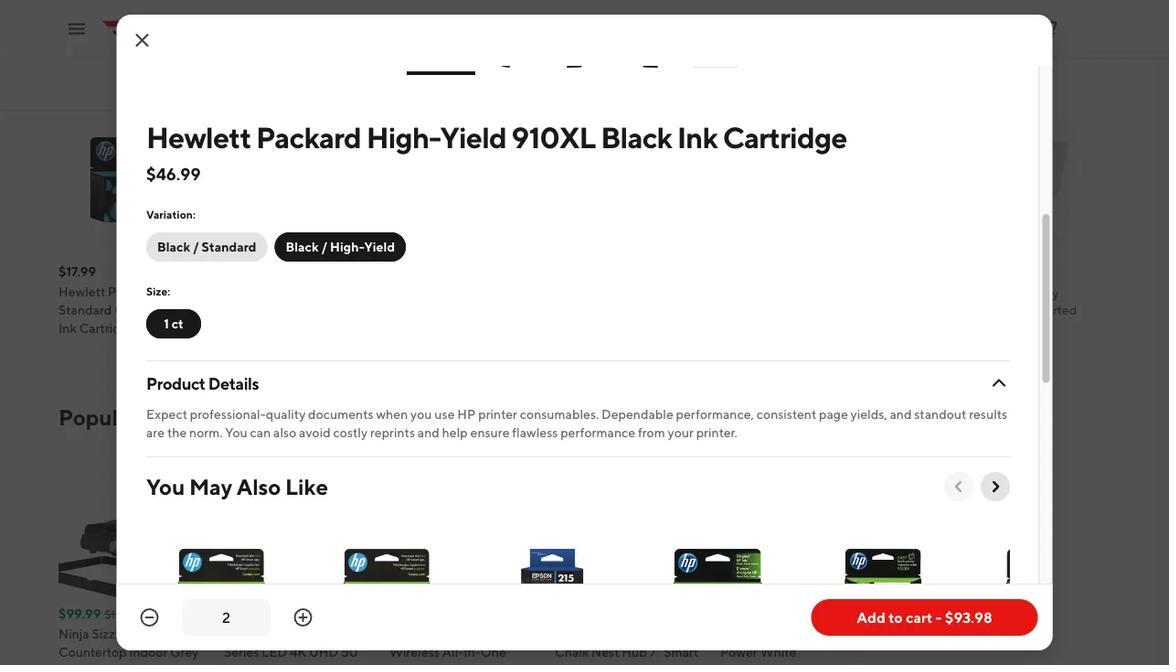 Task type: describe. For each thing, give the bounding box(es) containing it.
cartridge inside dialog
[[723, 120, 847, 154]]

open menu image
[[66, 18, 88, 40]]

20
[[759, 627, 775, 642]]

packard inside dialog
[[256, 120, 361, 154]]

size: 1 ct
[[146, 284, 183, 331]]

910xl
[[511, 120, 596, 154]]

generation
[[626, 627, 692, 642]]

performance
[[560, 425, 635, 440]]

started
[[1037, 302, 1078, 317]]

cart inside your cart is empty add items to get started
[[986, 286, 1009, 301]]

pixma
[[431, 627, 474, 642]]

adapter
[[800, 645, 847, 660]]

dependable
[[601, 407, 674, 422]]

add inside add to cart - $93.98 button
[[857, 609, 886, 626]]

canon pixma wireless all-in-one black inkjet printer tr4720 image
[[555, 105, 706, 256]]

hewlett packard high-yield 910xl black ink cartridge dialog
[[117, 0, 1125, 665]]

use
[[434, 407, 455, 422]]

standard inside $17.99 hewlett packard 65 standard capacity black ink cartridge
[[59, 303, 112, 318]]

inkjet
[[390, 663, 423, 665]]

costly
[[333, 425, 367, 440]]

65
[[158, 284, 174, 300]]

2 text field
[[193, 607, 259, 628]]

add for the samsung class tu690t series led 4k uhd 50" tizen smart tv image
[[335, 572, 360, 587]]

size:
[[146, 284, 170, 297]]

from
[[638, 425, 665, 440]]

grey
[[170, 645, 199, 660]]

also
[[273, 425, 296, 440]]

1 horizontal spatial and
[[890, 407, 912, 422]]

see for popular deals
[[660, 410, 683, 425]]

performance,
[[676, 407, 754, 422]]

capacity
[[115, 303, 167, 318]]

next button of carousel image inside hewlett packard high-yield 910xl black ink cartridge dialog
[[987, 477, 1005, 496]]

ct
[[171, 316, 183, 331]]

grill
[[104, 663, 129, 665]]

in-
[[464, 645, 481, 660]]

yields,
[[851, 407, 887, 422]]

also
[[236, 473, 281, 499]]

ninja
[[59, 627, 89, 642]]

help
[[442, 425, 468, 440]]

$17.99
[[59, 264, 96, 279]]

like
[[285, 473, 328, 499]]

tv
[[295, 663, 312, 665]]

insignia multipurpose 8.5" x 11" white paper (500 ct) image
[[224, 105, 375, 256]]

product details button
[[146, 361, 1010, 405]]

0 items, open order cart image
[[1038, 18, 1060, 40]]

class
[[280, 627, 311, 642]]

add for ninja sizzle smokeless countertop indoor grey & silver grill & griddle image
[[170, 572, 195, 587]]

usb-
[[810, 627, 842, 642]]

hewlett inside $17.99 hewlett packard 65 standard capacity black ink cartridge
[[59, 284, 105, 300]]

1 vertical spatial you
[[146, 473, 185, 499]]

see all link for printers & supplies
[[649, 61, 713, 90]]

black / high-yield
[[285, 239, 395, 254]]

see all link for popular deals
[[649, 403, 713, 432]]

sizzle
[[92, 627, 125, 642]]

hp
[[457, 407, 476, 422]]

yield for packard
[[440, 120, 506, 154]]

0 horizontal spatial next button of carousel image
[[777, 408, 795, 427]]

documents
[[308, 407, 373, 422]]

product details
[[146, 373, 259, 393]]

printers
[[59, 62, 139, 88]]

silver
[[69, 663, 102, 665]]

$93.98
[[946, 609, 993, 626]]

hewlett inside dialog
[[146, 120, 251, 154]]

1 horizontal spatial &
[[131, 663, 140, 665]]

product
[[146, 373, 205, 393]]

printer
[[460, 663, 501, 665]]

1 ct button
[[146, 309, 201, 338]]

ts6420a
[[476, 627, 530, 642]]

printers & supplies link
[[59, 61, 248, 90]]

$46.99
[[146, 164, 200, 183]]

black inside button
[[285, 239, 318, 254]]

led
[[262, 645, 287, 660]]

add for hewlett packard 65 standard capacity black ink cartridge image
[[170, 230, 195, 245]]

50"
[[341, 645, 363, 660]]

chalk
[[555, 645, 589, 660]]

avoid
[[299, 425, 330, 440]]

1
[[164, 316, 169, 331]]

google
[[555, 627, 598, 642]]

apple
[[721, 627, 756, 642]]

0 horizontal spatial &
[[59, 663, 67, 665]]

black inside button
[[157, 239, 190, 254]]

2 vertical spatial previous button of carousel image
[[950, 477, 968, 496]]

$379.99
[[276, 608, 318, 621]]

wireless
[[390, 645, 440, 660]]

standout
[[915, 407, 967, 422]]

empty
[[1022, 286, 1060, 301]]

to inside add to cart - $93.98 button
[[889, 609, 903, 626]]

all-
[[443, 645, 464, 660]]

samsung class tu690t series led 4k uhd 50" tizen smart tv image
[[224, 447, 375, 598]]

c
[[842, 627, 851, 642]]

$17.99 hewlett packard 65 standard capacity black ink cartridge
[[59, 264, 201, 336]]

expect
[[146, 407, 187, 422]]

apple 20 watt usb-c power white adapter
[[721, 627, 851, 660]]

professional-
[[190, 407, 266, 422]]

you inside expect professional-quality documents when you use hp printer consumables. dependable performance, consistent page yields, and standout results are the norm. you can also avoid costly reprints and help ensure flawless performance from your printer.
[[225, 425, 247, 440]]

watt
[[777, 627, 807, 642]]

see for printers & supplies
[[660, 68, 683, 83]]

close image
[[131, 29, 153, 51]]

see all for popular deals
[[660, 410, 702, 425]]

2nd
[[601, 627, 623, 642]]

add to cart - $93.98
[[857, 609, 993, 626]]

google 2nd generation chalk nest hub 7" smart display with google assistant image
[[555, 447, 706, 598]]

quality
[[266, 407, 305, 422]]

one
[[481, 645, 507, 660]]

griddle
[[142, 663, 186, 665]]



Task type: vqa. For each thing, say whether or not it's contained in the screenshot.
Salads
no



Task type: locate. For each thing, give the bounding box(es) containing it.
uhd
[[309, 645, 339, 660]]

when
[[376, 407, 408, 422]]

1 vertical spatial cart
[[906, 609, 933, 626]]

ensure
[[470, 425, 510, 440]]

add button
[[159, 223, 206, 252], [159, 223, 206, 252], [324, 223, 371, 252], [324, 223, 371, 252], [159, 565, 206, 594], [159, 565, 206, 594], [324, 565, 371, 594], [324, 565, 371, 594], [490, 565, 537, 594], [490, 565, 537, 594], [655, 565, 703, 594], [655, 565, 703, 594]]

0 horizontal spatial smart
[[258, 663, 293, 665]]

1 vertical spatial see
[[660, 410, 683, 425]]

cart left - on the right of page
[[906, 609, 933, 626]]

smart inside $279.99 $379.99 samsung class tu690t series led 4k uhd 50" tizen smart tv
[[258, 663, 293, 665]]

high-
[[366, 120, 440, 154], [330, 239, 364, 254]]

-
[[936, 609, 943, 626]]

7"
[[650, 645, 662, 660]]

4k
[[290, 645, 307, 660]]

0 vertical spatial you
[[225, 425, 247, 440]]

1 horizontal spatial cartridge
[[723, 120, 847, 154]]

reprints
[[370, 425, 415, 440]]

0 vertical spatial smart
[[664, 645, 699, 660]]

you may also like
[[146, 473, 328, 499]]

cart inside add to cart - $93.98 button
[[906, 609, 933, 626]]

power
[[721, 645, 758, 660]]

printers & supplies
[[59, 62, 248, 88]]

popular deals link
[[59, 403, 198, 432]]

printer.
[[696, 425, 738, 440]]

samsung
[[224, 627, 277, 642]]

0 horizontal spatial and
[[417, 425, 439, 440]]

decrease quantity by 1 image
[[139, 606, 161, 628]]

hewlett up $46.99
[[146, 120, 251, 154]]

cart left is
[[986, 286, 1009, 301]]

to inside your cart is empty add items to get started
[[1000, 302, 1012, 317]]

packard inside $17.99 hewlett packard 65 standard capacity black ink cartridge
[[108, 284, 156, 300]]

& down the close image at left top
[[143, 62, 157, 88]]

1 horizontal spatial packard
[[256, 120, 361, 154]]

printer
[[478, 407, 517, 422]]

black / standard
[[157, 239, 256, 254]]

see all
[[660, 68, 702, 83], [660, 410, 702, 425]]

previous button of carousel image for popular deals
[[740, 408, 758, 427]]

are
[[146, 425, 164, 440]]

0 horizontal spatial high-
[[330, 239, 364, 254]]

popular
[[59, 404, 137, 430]]

2 all from the top
[[685, 410, 702, 425]]

0 vertical spatial cart
[[986, 286, 1009, 301]]

hewlett down $17.99
[[59, 284, 105, 300]]

empty retail cart image
[[922, 91, 1094, 263]]

previous button of carousel image
[[740, 66, 758, 85], [740, 408, 758, 427], [950, 477, 968, 496]]

display
[[555, 663, 598, 665]]

hewlett
[[146, 120, 251, 154], [59, 284, 105, 300]]

canon
[[390, 627, 428, 642]]

0 vertical spatial yield
[[440, 120, 506, 154]]

variation:
[[146, 208, 195, 220]]

0 horizontal spatial /
[[192, 239, 199, 254]]

1 horizontal spatial ink
[[677, 120, 718, 154]]

1 vertical spatial previous button of carousel image
[[740, 408, 758, 427]]

/ for standard
[[192, 239, 199, 254]]

1 see from the top
[[660, 68, 683, 83]]

may
[[189, 473, 232, 499]]

high- for /
[[330, 239, 364, 254]]

0 vertical spatial ink
[[677, 120, 718, 154]]

0 horizontal spatial you
[[146, 473, 185, 499]]

0 horizontal spatial ink
[[59, 321, 77, 336]]

add to cart - $93.98 button
[[812, 599, 1039, 636]]

yield inside button
[[364, 239, 395, 254]]

$139.99
[[105, 608, 145, 621]]

items
[[966, 302, 997, 317]]

1 vertical spatial to
[[889, 609, 903, 626]]

canon pixma ts6420a wireless all-in-one inkjet black printer
[[390, 627, 530, 665]]

0 horizontal spatial standard
[[59, 303, 112, 318]]

brother tn660 high-yield black toner cartridge image
[[390, 105, 541, 256]]

0 vertical spatial to
[[1000, 302, 1012, 317]]

next button of carousel image down results
[[987, 477, 1005, 496]]

1 horizontal spatial next button of carousel image
[[987, 477, 1005, 496]]

1 vertical spatial smart
[[258, 663, 293, 665]]

1 vertical spatial see all link
[[649, 403, 713, 432]]

0 horizontal spatial cartridge
[[79, 321, 135, 336]]

ink inside $17.99 hewlett packard 65 standard capacity black ink cartridge
[[59, 321, 77, 336]]

1 horizontal spatial yield
[[440, 120, 506, 154]]

0 vertical spatial and
[[890, 407, 912, 422]]

smart inside google 2nd generation chalk nest hub 7" smart display with goog
[[664, 645, 699, 660]]

2 see all link from the top
[[649, 403, 713, 432]]

high- for packard
[[366, 120, 440, 154]]

to left - on the right of page
[[889, 609, 903, 626]]

/ for high-
[[321, 239, 327, 254]]

0 vertical spatial see all link
[[649, 61, 713, 90]]

0 vertical spatial packard
[[256, 120, 361, 154]]

1 horizontal spatial standard
[[201, 239, 256, 254]]

/ inside button
[[192, 239, 199, 254]]

increase quantity by 1 image
[[292, 606, 314, 628]]

black inside $17.99 hewlett packard 65 standard capacity black ink cartridge
[[169, 303, 201, 318]]

1 vertical spatial hewlett
[[59, 284, 105, 300]]

2 horizontal spatial &
[[143, 62, 157, 88]]

1 horizontal spatial high-
[[366, 120, 440, 154]]

$279.99 $379.99 samsung class tu690t series led 4k uhd 50" tizen smart tv
[[224, 606, 363, 665]]

consistent
[[757, 407, 817, 422]]

and
[[890, 407, 912, 422], [417, 425, 439, 440]]

tu690t
[[313, 627, 363, 642]]

1 see all from the top
[[660, 68, 702, 83]]

0 vertical spatial all
[[685, 68, 702, 83]]

0 vertical spatial next button of carousel image
[[777, 408, 795, 427]]

next button of carousel image left the "page"
[[777, 408, 795, 427]]

google 2nd generation chalk nest hub 7" smart display with goog
[[555, 627, 699, 665]]

with
[[601, 663, 626, 665]]

details
[[208, 373, 259, 393]]

2 see from the top
[[660, 410, 683, 425]]

ink inside dialog
[[677, 120, 718, 154]]

high- inside button
[[330, 239, 364, 254]]

1 vertical spatial packard
[[108, 284, 156, 300]]

packard
[[256, 120, 361, 154], [108, 284, 156, 300]]

0 horizontal spatial to
[[889, 609, 903, 626]]

to left get
[[1000, 302, 1012, 317]]

apple 20 watt usb-c power white adapter image
[[721, 447, 872, 598]]

deals
[[142, 404, 198, 430]]

hewlett packard 65 standard capacity black ink cartridge image
[[59, 105, 209, 256]]

/ inside button
[[321, 239, 327, 254]]

1 vertical spatial all
[[685, 410, 702, 425]]

yield for /
[[364, 239, 395, 254]]

norm.
[[189, 425, 222, 440]]

1 vertical spatial ink
[[59, 321, 77, 336]]

all for printers & supplies
[[685, 68, 702, 83]]

you left may
[[146, 473, 185, 499]]

consumables.
[[520, 407, 599, 422]]

series
[[224, 645, 259, 660]]

1 all from the top
[[685, 68, 702, 83]]

1 vertical spatial yield
[[364, 239, 395, 254]]

2 see all from the top
[[660, 410, 702, 425]]

1 see all link from the top
[[649, 61, 713, 90]]

1 horizontal spatial /
[[321, 239, 327, 254]]

your cart is empty add items to get started
[[938, 286, 1078, 317]]

$99.99 $139.99 ninja sizzle smokeless countertop indoor grey & silver grill & griddle
[[59, 606, 199, 665]]

1 horizontal spatial to
[[1000, 302, 1012, 317]]

0 vertical spatial cartridge
[[723, 120, 847, 154]]

0 vertical spatial see
[[660, 68, 683, 83]]

you
[[410, 407, 432, 422]]

1 horizontal spatial hewlett
[[146, 120, 251, 154]]

your
[[668, 425, 694, 440]]

page
[[819, 407, 848, 422]]

1 horizontal spatial smart
[[664, 645, 699, 660]]

and down you
[[417, 425, 439, 440]]

1 horizontal spatial cart
[[986, 286, 1009, 301]]

$99.99
[[59, 606, 101, 622]]

add inside your cart is empty add items to get started
[[938, 302, 963, 317]]

results
[[969, 407, 1008, 422]]

canon pixma ts6420a wireless all-in-one inkjet black printer image
[[390, 447, 541, 598]]

can
[[250, 425, 271, 440]]

1 horizontal spatial you
[[225, 425, 247, 440]]

black / high-yield button
[[274, 232, 406, 262]]

is
[[1011, 286, 1020, 301]]

0 horizontal spatial hewlett
[[59, 284, 105, 300]]

hewlett packard high-yield 910xl black ink cartridge
[[146, 120, 847, 154]]

add for insignia multipurpose 8.5" x 11" white paper (500 ct) image
[[335, 230, 360, 245]]

2 / from the left
[[321, 239, 327, 254]]

0 horizontal spatial yield
[[364, 239, 395, 254]]

standard inside button
[[201, 239, 256, 254]]

1 vertical spatial and
[[417, 425, 439, 440]]

1 vertical spatial cartridge
[[79, 321, 135, 336]]

your
[[956, 286, 983, 301]]

the
[[167, 425, 186, 440]]

add
[[170, 230, 195, 245], [335, 230, 360, 245], [938, 302, 963, 317], [170, 572, 195, 587], [335, 572, 360, 587], [501, 572, 526, 587], [666, 572, 692, 587], [857, 609, 886, 626]]

and right 'yields,'
[[890, 407, 912, 422]]

0 vertical spatial standard
[[201, 239, 256, 254]]

popular deals
[[59, 404, 198, 430]]

add for google 2nd generation chalk nest hub 7" smart display with google assistant image
[[666, 572, 692, 587]]

you down professional-
[[225, 425, 247, 440]]

see all for printers & supplies
[[660, 68, 702, 83]]

0 vertical spatial hewlett
[[146, 120, 251, 154]]

0 horizontal spatial cart
[[906, 609, 933, 626]]

see all link
[[649, 61, 713, 90], [649, 403, 713, 432]]

indoor
[[129, 645, 168, 660]]

0 vertical spatial high-
[[366, 120, 440, 154]]

& down indoor
[[131, 663, 140, 665]]

& left silver
[[59, 663, 67, 665]]

1 vertical spatial next button of carousel image
[[987, 477, 1005, 496]]

next button of carousel image
[[777, 408, 795, 427], [987, 477, 1005, 496]]

$279.99
[[224, 606, 273, 622]]

1 vertical spatial see all
[[660, 410, 702, 425]]

countertop
[[59, 645, 127, 660]]

all for popular deals
[[685, 410, 702, 425]]

flawless
[[512, 425, 558, 440]]

0 vertical spatial see all
[[660, 68, 702, 83]]

previous button of carousel image for printers & supplies
[[740, 66, 758, 85]]

ink
[[677, 120, 718, 154], [59, 321, 77, 336]]

1 / from the left
[[192, 239, 199, 254]]

nest
[[592, 645, 620, 660]]

smart down led
[[258, 663, 293, 665]]

black / standard button
[[146, 232, 267, 262]]

1 vertical spatial standard
[[59, 303, 112, 318]]

hewlett packard 910 standard capacity black ink cartridge image
[[721, 105, 872, 256]]

smokeless
[[128, 627, 190, 642]]

0 vertical spatial previous button of carousel image
[[740, 66, 758, 85]]

0 horizontal spatial packard
[[108, 284, 156, 300]]

yield
[[440, 120, 506, 154], [364, 239, 395, 254]]

1 vertical spatial high-
[[330, 239, 364, 254]]

add for canon pixma ts6420a wireless all-in-one inkjet black printer "image"
[[501, 572, 526, 587]]

black inside canon pixma ts6420a wireless all-in-one inkjet black printer
[[426, 663, 458, 665]]

smart
[[664, 645, 699, 660], [258, 663, 293, 665]]

ninja sizzle smokeless countertop indoor grey & silver grill & griddle image
[[59, 447, 209, 598]]

cartridge inside $17.99 hewlett packard 65 standard capacity black ink cartridge
[[79, 321, 135, 336]]

smart right the 7"
[[664, 645, 699, 660]]



